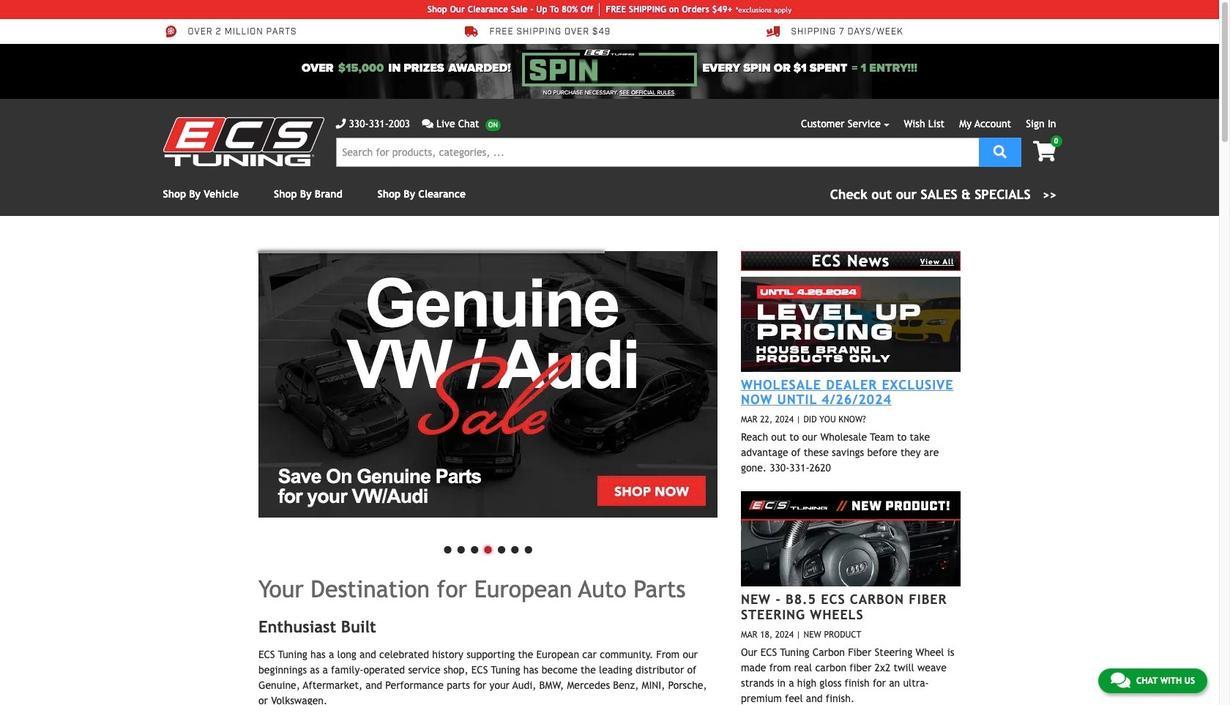 Task type: describe. For each thing, give the bounding box(es) containing it.
1 horizontal spatial comments image
[[1111, 671, 1130, 689]]

0 vertical spatial comments image
[[422, 119, 433, 129]]

shopping cart image
[[1033, 141, 1056, 162]]

Search text field
[[336, 138, 979, 167]]

phone image
[[336, 119, 346, 129]]

generic - monthly recap image
[[258, 251, 718, 518]]

new - b8.5 ecs carbon fiber steering wheels image
[[741, 491, 961, 587]]



Task type: locate. For each thing, give the bounding box(es) containing it.
comments image
[[422, 119, 433, 129], [1111, 671, 1130, 689]]

1 vertical spatial comments image
[[1111, 671, 1130, 689]]

search image
[[993, 145, 1007, 158]]

0 horizontal spatial comments image
[[422, 119, 433, 129]]

ecs tuning 'spin to win' contest logo image
[[522, 50, 697, 86]]

wholesale dealer exclusive now until 4/26/2024 image
[[741, 277, 961, 372]]

ecs tuning image
[[163, 117, 324, 166]]

vag - genuine image
[[258, 251, 718, 518], [258, 251, 718, 518], [258, 251, 718, 518]]



Task type: vqa. For each thing, say whether or not it's contained in the screenshot.
2023 associated with Engine
no



